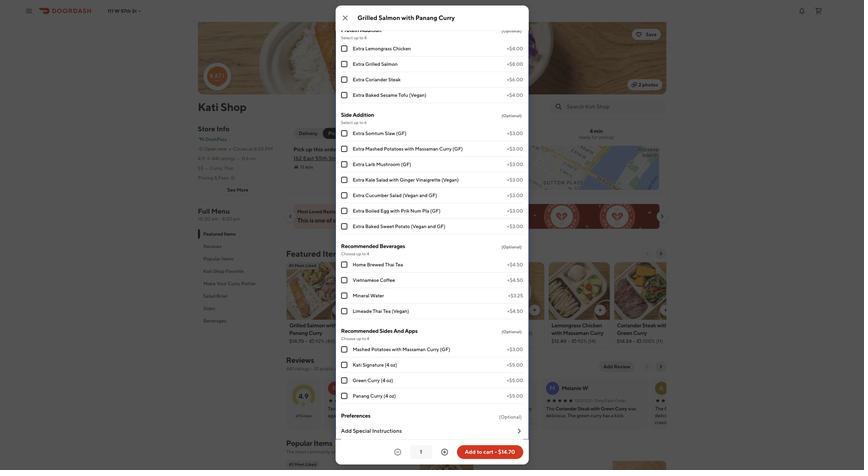 Task type: locate. For each thing, give the bounding box(es) containing it.
1 add item to cart image from the left
[[532, 308, 538, 313]]

min for 11
[[305, 165, 313, 170]]

1 doordash from the left
[[374, 399, 393, 404]]

up inside pick up this order at: 162 east 55th street
[[306, 146, 313, 153]]

1 horizontal spatial salad
[[376, 177, 388, 183]]

oz)
[[391, 363, 397, 368], [387, 378, 393, 384], [389, 394, 396, 399]]

1 +$4.00 from the top
[[507, 46, 523, 51]]

$11.02 down 'green curry'
[[486, 331, 500, 337]]

1 vertical spatial lemongrass
[[552, 323, 581, 329]]

1 baked from the top
[[365, 92, 380, 98]]

4 inside recommended sides and apps choose up to 4
[[367, 336, 369, 342]]

kati inside button
[[203, 269, 212, 274]]

grilled inside button
[[665, 407, 679, 412]]

(optional) inside side addition group
[[502, 113, 522, 118]]

• right 11/7/23
[[372, 399, 373, 404]]

kati inside recommended sides and apps "group"
[[353, 363, 362, 368]]

1 vertical spatial featured items
[[286, 249, 344, 259]]

reviews inside reviews button
[[203, 244, 222, 250]]

steak up 'extra baked sesame tofu (vegan)'
[[389, 77, 401, 82]]

4 extra from the top
[[353, 92, 365, 98]]

+$3.00 for mashed potatoes with massaman curry (gf)
[[507, 347, 523, 353]]

0 horizontal spatial add
[[341, 428, 352, 435]]

add item to cart image left limeade
[[335, 308, 341, 313]]

1 vertical spatial #1
[[289, 462, 294, 468]]

coriander up $14.24
[[617, 323, 642, 329]]

popular for popular items
[[203, 256, 221, 262]]

(gf) inside recommended sides and apps "group"
[[440, 347, 450, 353]]

recommended sides and apps choose up to 4
[[341, 328, 418, 342]]

addition for side addition
[[353, 112, 374, 118]]

w for melanie
[[583, 386, 588, 392]]

10 extra from the top
[[353, 208, 365, 214]]

add for add review
[[604, 364, 613, 370]]

162
[[294, 155, 302, 162]]

92% left the (14)
[[578, 339, 587, 344]]

8 +$3.00 from the top
[[507, 347, 523, 353]]

beverages
[[380, 243, 405, 250], [203, 319, 226, 324]]

w up 12/27/22 on the right
[[583, 386, 588, 392]]

oz) down mashed potatoes with massaman curry (gf)
[[391, 363, 397, 368]]

featured items down am
[[203, 232, 236, 237]]

from
[[387, 450, 397, 455]]

1 vertical spatial next button of carousel image
[[658, 251, 664, 257]]

most down egg
[[372, 217, 386, 224]]

2 92% from the left
[[578, 339, 587, 344]]

up inside side addition select up to 6
[[354, 120, 359, 125]]

+$4.50 for (vegan)
[[507, 309, 523, 314]]

s
[[442, 385, 445, 392]]

- right cart
[[495, 449, 497, 456]]

1 (19) from the left
[[394, 331, 402, 337]]

extra up side addition select up to 6
[[353, 92, 365, 98]]

2 horizontal spatial steak
[[643, 323, 656, 329]]

0 vertical spatial +$4.00
[[507, 46, 523, 51]]

2 #1 from the top
[[289, 462, 294, 468]]

to for protein
[[360, 35, 364, 40]]

kati up store
[[198, 100, 219, 114]]

popular for popular items the most commonly ordered items and dishes from this store
[[286, 439, 312, 448]]

this
[[314, 146, 323, 153], [398, 450, 406, 455]]

grilled
[[358, 14, 378, 21], [365, 61, 380, 67], [289, 323, 306, 329], [665, 407, 679, 412]]

is
[[310, 217, 314, 224]]

1 vertical spatial (4
[[381, 378, 386, 384]]

choose right (40)
[[341, 336, 356, 342]]

1 horizontal spatial steak
[[578, 407, 590, 412]]

popular inside popular items the most commonly ordered items and dishes from this store
[[286, 439, 312, 448]]

3 • doordash order from the left
[[593, 399, 626, 404]]

0 horizontal spatial doordash
[[374, 399, 393, 404]]

massaman
[[415, 146, 439, 152], [563, 330, 589, 337], [403, 347, 426, 353]]

2 add item to cart image from the left
[[663, 308, 669, 313]]

+$4.50
[[507, 262, 523, 268], [507, 278, 523, 283], [507, 309, 523, 314]]

2 add item to cart image from the left
[[401, 308, 406, 313]]

potatoes inside side addition group
[[384, 146, 404, 152]]

0 horizontal spatial add item to cart image
[[335, 308, 341, 313]]

5 +$3.00 from the top
[[507, 193, 523, 198]]

extra left larb
[[353, 162, 365, 167]]

0 vertical spatial coriander
[[365, 77, 388, 82]]

2
[[639, 82, 642, 88]]

of left our
[[326, 217, 332, 224]]

1 vertical spatial (vegan)
[[442, 177, 459, 183]]

side addition group
[[341, 111, 523, 235]]

#1 down the
[[289, 462, 294, 468]]

+$5.00 for green curry (4 oz)
[[507, 378, 523, 384]]

up inside recommended beverages choose up to 4
[[356, 252, 361, 257]]

(vegan) inside side addition group
[[442, 177, 459, 183]]

2 horizontal spatial grilled salmon with panang curry
[[665, 407, 736, 412]]

select for side
[[341, 120, 353, 125]]

$14.70 right cart
[[498, 449, 515, 456]]

previous image
[[645, 364, 650, 370]]

1 vertical spatial $14.70
[[498, 449, 515, 456]]

to left cart
[[477, 449, 482, 456]]

4 min ready for pickup
[[579, 128, 614, 140]]

shop down popular items on the bottom left
[[213, 269, 225, 274]]

addition up 6 at the top left of the page
[[353, 112, 374, 118]]

1 select from the top
[[341, 35, 353, 40]]

0 vertical spatial grilled salmon with panang curry
[[358, 14, 455, 21]]

4 +$3.00 from the top
[[507, 177, 523, 183]]

1 horizontal spatial chicken
[[464, 420, 482, 426]]

• down panang curry
[[371, 331, 373, 337]]

0 vertical spatial +$4.50
[[507, 262, 523, 268]]

(optional) for recommended beverages
[[502, 245, 522, 250]]

chicken inside "protein addition" group
[[393, 46, 411, 51]]

2 vertical spatial (vegan)
[[392, 309, 409, 314]]

popular items the most commonly ordered items and dishes from this store
[[286, 439, 418, 455]]

addition right protein
[[360, 27, 382, 33]]

2 select from the top
[[341, 120, 353, 125]]

1 vertical spatial #1 most liked
[[289, 462, 317, 468]]

lemongrass for lemongrass chicken with kati signatur
[[437, 420, 463, 426]]

$14.70 up reviews link
[[289, 339, 304, 344]]

chicken
[[393, 46, 411, 51], [582, 323, 602, 329], [464, 420, 482, 426]]

2 choose from the top
[[341, 336, 356, 342]]

8:20 right at
[[254, 146, 264, 152]]

1 vertical spatial w
[[583, 386, 588, 392]]

(vegan) right tofu on the top
[[409, 92, 427, 98]]

shop inside button
[[213, 269, 225, 274]]

reliable
[[387, 217, 407, 224]]

this up 162 east 55th street "link"
[[314, 146, 323, 153]]

2 horizontal spatial add
[[604, 364, 613, 370]]

addition inside side addition select up to 6
[[353, 112, 374, 118]]

(optional) for protein addition
[[502, 28, 522, 33]]

2 +$3.00 from the top
[[507, 146, 523, 152]]

+$4.50 down +$3.25
[[507, 309, 523, 314]]

popular up the
[[286, 439, 312, 448]]

92%
[[315, 339, 325, 344], [578, 339, 587, 344]]

extra up the "extra coriander steak"
[[353, 61, 365, 67]]

1 vertical spatial (vegan
[[411, 224, 427, 230]]

0 vertical spatial w
[[114, 8, 120, 14]]

green inside button
[[601, 407, 615, 412]]

0 horizontal spatial coriander
[[365, 77, 388, 82]]

1 vertical spatial baked
[[365, 224, 380, 230]]

make
[[203, 281, 216, 287]]

min right 11
[[305, 165, 313, 170]]

9 extra from the top
[[353, 193, 365, 198]]

steak inside button
[[578, 407, 590, 412]]

2 baked from the top
[[365, 224, 380, 230]]

(optional) inside "protein addition" group
[[502, 28, 522, 33]]

8 extra from the top
[[353, 177, 365, 183]]

to for side
[[360, 120, 364, 125]]

curry
[[439, 14, 455, 21], [440, 146, 452, 152], [228, 281, 240, 287], [374, 323, 388, 329], [502, 323, 516, 329], [309, 330, 323, 337], [590, 330, 604, 337], [634, 330, 647, 337], [427, 347, 439, 353], [368, 378, 380, 384], [370, 394, 383, 399], [615, 407, 627, 412], [724, 407, 736, 412]]

shop up info
[[221, 100, 247, 114]]

#1
[[289, 263, 294, 269], [289, 462, 294, 468]]

group
[[359, 131, 374, 136]]

notification bell image
[[798, 7, 807, 15]]

- inside button
[[495, 449, 497, 456]]

(19) for green curry
[[525, 331, 533, 337]]

(4 down kati signature (4 oz)
[[381, 378, 386, 384]]

baked inside side addition group
[[365, 224, 380, 230]]

to inside recommended beverages choose up to 4
[[362, 252, 366, 257]]

(19)
[[394, 331, 402, 337], [525, 331, 533, 337]]

addition for protein addition
[[360, 27, 382, 33]]

ratings inside the reviews 441 ratings • 10 public reviews
[[295, 367, 310, 372]]

10:30
[[198, 216, 211, 222]]

3 add item to cart image from the left
[[598, 308, 603, 313]]

chicken for lemongrass chicken with kati signatur
[[464, 420, 482, 426]]

0 vertical spatial and
[[420, 193, 428, 198]]

2 vertical spatial lemongrass
[[437, 420, 463, 426]]

11 min
[[300, 165, 313, 170]]

gf)
[[429, 193, 437, 198], [437, 224, 446, 230]]

1 #1 from the top
[[289, 263, 294, 269]]

0 horizontal spatial w
[[114, 8, 120, 14]]

1 horizontal spatial doordash
[[482, 399, 501, 404]]

this inside popular items the most commonly ordered items and dishes from this store
[[398, 450, 406, 455]]

reviews button
[[198, 241, 278, 253]]

to inside recommended sides and apps choose up to 4
[[362, 336, 366, 342]]

$14.24
[[617, 339, 632, 344]]

0 horizontal spatial popular
[[203, 256, 221, 262]]

- right am
[[219, 216, 221, 222]]

1 vertical spatial thai
[[385, 262, 395, 268]]

kati shop image
[[198, 22, 667, 95], [204, 64, 230, 90]]

0 vertical spatial panang curry image
[[352, 262, 413, 320]]

renz
[[344, 386, 356, 392]]

extra lemongrass chicken
[[353, 46, 411, 51]]

Pickup radio
[[323, 128, 350, 139]]

4 up extra lemongrass chicken
[[364, 35, 367, 40]]

min right ready
[[594, 128, 603, 135]]

mi
[[250, 156, 256, 162]]

lemongrass inside button
[[437, 420, 463, 426]]

11/7/23
[[357, 399, 371, 404]]

6 extra from the top
[[353, 146, 365, 152]]

salad inside salad bowl button
[[203, 294, 216, 299]]

1 vertical spatial addition
[[353, 112, 374, 118]]

green curry image
[[483, 262, 544, 320]]

441 up the $$ • curry, thai
[[212, 156, 220, 162]]

100% left (11)
[[643, 339, 655, 344]]

1 horizontal spatial $11.02
[[486, 331, 500, 337]]

store info
[[198, 125, 230, 133]]

1 +$4.50 from the top
[[507, 262, 523, 268]]

1 horizontal spatial popular
[[286, 439, 312, 448]]

lemongrass chicken with massaman curry image
[[549, 262, 610, 320]]

make your curry platter button
[[198, 278, 278, 290]]

chicken for lemongrass chicken with massaman curry
[[582, 323, 602, 329]]

platter
[[241, 281, 256, 287]]

store
[[198, 125, 215, 133]]

3 extra from the top
[[353, 77, 365, 82]]

0 horizontal spatial ratings
[[221, 156, 236, 162]]

select down side
[[341, 120, 353, 125]]

1 vertical spatial shop
[[213, 269, 225, 274]]

map region
[[313, 116, 666, 205]]

salad for (vegan
[[390, 193, 402, 198]]

0 vertical spatial of
[[326, 217, 332, 224]]

0 vertical spatial baked
[[365, 92, 380, 98]]

choose inside recommended sides and apps choose up to 4
[[341, 336, 356, 342]]

min inside 4 min ready for pickup
[[594, 128, 603, 135]]

order inside button
[[375, 131, 388, 136]]

+$3.25
[[508, 293, 523, 299]]

panang inside button
[[707, 407, 723, 412]]

dishes
[[372, 450, 386, 455]]

reviews up 10
[[286, 356, 314, 365]]

0 horizontal spatial salad
[[203, 294, 216, 299]]

None checkbox
[[341, 46, 347, 52], [341, 61, 347, 67], [341, 77, 347, 83], [341, 193, 347, 199], [341, 208, 347, 214], [341, 277, 347, 284], [341, 293, 347, 299], [341, 362, 347, 369], [341, 46, 347, 52], [341, 61, 347, 67], [341, 77, 347, 83], [341, 193, 347, 199], [341, 208, 347, 214], [341, 277, 347, 284], [341, 293, 347, 299], [341, 362, 347, 369]]

6 +$3.00 from the top
[[507, 208, 523, 214]]

2 • doordash order from the left
[[480, 399, 514, 404]]

thai right limeade
[[373, 309, 382, 314]]

None checkbox
[[341, 92, 347, 98], [341, 130, 347, 137], [341, 146, 347, 152], [341, 162, 347, 168], [341, 177, 347, 183], [341, 224, 347, 230], [341, 262, 347, 268], [341, 309, 347, 315], [341, 347, 347, 353], [341, 378, 347, 384], [341, 393, 347, 400], [341, 92, 347, 98], [341, 130, 347, 137], [341, 146, 347, 152], [341, 162, 347, 168], [341, 177, 347, 183], [341, 224, 347, 230], [341, 262, 347, 268], [341, 309, 347, 315], [341, 347, 347, 353], [341, 378, 347, 384], [341, 393, 347, 400]]

100%
[[380, 331, 393, 337], [511, 331, 524, 337], [643, 339, 655, 344]]

potatoes down the slaw
[[384, 146, 404, 152]]

baked inside "protein addition" group
[[365, 92, 380, 98]]

lemongrass up 'increase quantity by 1' image
[[437, 420, 463, 426]]

1 100% (19) from the left
[[380, 331, 402, 337]]

panang inside recommended sides and apps "group"
[[353, 394, 370, 399]]

1 +$5.00 from the top
[[507, 363, 523, 368]]

w right 111
[[114, 8, 120, 14]]

0 vertical spatial grilled salmon with panang curry image
[[287, 262, 348, 320]]

2 vertical spatial oz)
[[389, 394, 396, 399]]

up inside protein addition select up to 4
[[354, 35, 359, 40]]

ratings down reviews link
[[295, 367, 310, 372]]

steak inside "protein addition" group
[[389, 77, 401, 82]]

4 left pickup
[[590, 128, 593, 135]]

4 inside recommended beverages choose up to 4
[[367, 252, 369, 257]]

reviews
[[203, 244, 222, 250], [286, 356, 314, 365]]

4.9
[[198, 156, 205, 162], [299, 393, 309, 401]]

(19) for panang curry
[[394, 331, 402, 337]]

add item to cart image for lemongrass
[[598, 308, 603, 313]]

2 +$5.00 from the top
[[507, 378, 523, 384]]

1 horizontal spatial sides
[[380, 328, 393, 335]]

featured items down is
[[286, 249, 344, 259]]

lemongrass inside "protein addition" group
[[365, 46, 392, 51]]

1 vertical spatial +$5.00
[[507, 378, 523, 384]]

0 horizontal spatial 92%
[[315, 339, 325, 344]]

3 +$4.50 from the top
[[507, 309, 523, 314]]

liked for curry
[[503, 263, 514, 269]]

kati right 'reviews'
[[353, 363, 362, 368]]

and down 'pla'
[[428, 224, 436, 230]]

recommended sides and apps group
[[341, 328, 523, 404]]

doordash right 7/6/23
[[482, 399, 501, 404]]

see more button
[[198, 185, 278, 196]]

oz) down green curry (4 oz)
[[389, 394, 396, 399]]

ratings down now
[[221, 156, 236, 162]]

92% for massaman
[[578, 339, 587, 344]]

most right the
[[296, 450, 306, 455]]

restaurants
[[323, 209, 349, 215]]

(4 down green curry (4 oz)
[[384, 394, 388, 399]]

92% (14)
[[578, 339, 596, 344]]

cucumber
[[365, 193, 389, 198]]

(4 right signature
[[385, 363, 390, 368]]

+$3.00 inside recommended sides and apps "group"
[[507, 347, 523, 353]]

massaman inside side addition group
[[415, 146, 439, 152]]

+$3.00 for extra baked sweet potato (vegan and gf)
[[507, 224, 523, 230]]

1 horizontal spatial reviews
[[286, 356, 314, 365]]

to down panang curry
[[362, 336, 366, 342]]

1 vertical spatial potatoes
[[371, 347, 391, 353]]

home
[[353, 262, 366, 268]]

preferences
[[341, 413, 371, 420]]

1 vertical spatial tea
[[383, 309, 391, 314]]

2 recommended from the top
[[341, 328, 379, 335]]

• right now
[[229, 146, 231, 152]]

+$4.00 for extra baked sesame tofu (vegan)
[[507, 92, 523, 98]]

kati up make
[[203, 269, 212, 274]]

100% (19) up mashed potatoes with massaman curry (gf)
[[380, 331, 402, 337]]

coriander down extra grilled salmon
[[365, 77, 388, 82]]

4.9 up of 5 stars
[[299, 393, 309, 401]]

100% (19) for panang curry
[[380, 331, 402, 337]]

sides
[[203, 306, 215, 312], [380, 328, 393, 335]]

extra kale salad with ginger vinaigrette (vegan)
[[353, 177, 459, 183]]

(optional) for side addition
[[502, 113, 522, 118]]

pickup
[[599, 135, 614, 140]]

select inside protein addition select up to 4
[[341, 35, 353, 40]]

extra for extra lemongrass chicken
[[353, 46, 365, 51]]

2 doordash from the left
[[482, 399, 501, 404]]

+$3.00 for extra mashed potatoes with massaman curry (gf)
[[507, 146, 523, 152]]

chicken inside button
[[464, 420, 482, 426]]

extra for extra somtum slaw (gf)
[[353, 131, 365, 136]]

shop for kati shop
[[221, 100, 247, 114]]

lemongrass chicken with kati signatur
[[437, 420, 520, 426]]

potato
[[395, 224, 410, 230]]

+$3.00
[[507, 131, 523, 136], [507, 146, 523, 152], [507, 162, 523, 167], [507, 177, 523, 183], [507, 193, 523, 198], [507, 208, 523, 214], [507, 224, 523, 230], [507, 347, 523, 353]]

4 inside protein addition select up to 4
[[364, 35, 367, 40]]

green inside recommended sides and apps "group"
[[353, 378, 367, 384]]

baked for sesame
[[365, 92, 380, 98]]

2 (19) from the left
[[525, 331, 533, 337]]

1 $11.02 from the left
[[355, 331, 369, 337]]

recommended inside recommended sides and apps choose up to 4
[[341, 328, 379, 335]]

$11.02 for green
[[486, 331, 500, 337]]

coriander steak with green curry up the 100% (11)
[[617, 323, 668, 337]]

items
[[224, 232, 236, 237], [323, 249, 344, 259], [222, 256, 234, 262], [314, 439, 333, 448]]

order for m
[[615, 399, 626, 404]]

(40)
[[326, 339, 335, 344]]

signatur
[[502, 420, 520, 426]]

add item to cart image
[[335, 308, 341, 313], [401, 308, 406, 313], [598, 308, 603, 313]]

add item to cart image
[[532, 308, 538, 313], [663, 308, 669, 313]]

lemongrass chicken with kati signatur button
[[437, 420, 520, 427]]

and
[[420, 193, 428, 198], [428, 224, 436, 230], [363, 450, 371, 455]]

1 +$3.00 from the top
[[507, 131, 523, 136]]

1 horizontal spatial $14.70
[[498, 449, 515, 456]]

+$5.00 for panang curry (4 oz)
[[507, 394, 523, 399]]

$14.70 inside button
[[498, 449, 515, 456]]

massaman inside recommended sides and apps "group"
[[403, 347, 426, 353]]

up left 6 at the top left of the page
[[354, 120, 359, 125]]

1 vertical spatial add
[[341, 428, 352, 435]]

massaman inside lemongrass chicken with massaman curry
[[563, 330, 589, 337]]

panang curry image
[[352, 262, 413, 320], [613, 461, 667, 471]]

100% left and
[[380, 331, 393, 337]]

choose inside recommended beverages choose up to 4
[[341, 252, 356, 257]]

2 vertical spatial (4
[[384, 394, 388, 399]]

extra down protein addition select up to 4
[[353, 46, 365, 51]]

11 extra from the top
[[353, 224, 365, 230]]

(optional) inside recommended sides and apps "group"
[[502, 330, 522, 335]]

extra coriander steak
[[353, 77, 401, 82]]

somtum
[[365, 131, 384, 136]]

kati for kati signature (4 oz)
[[353, 363, 362, 368]]

1 vertical spatial 4.9
[[299, 393, 309, 401]]

0 horizontal spatial -
[[219, 216, 221, 222]]

3 doordash from the left
[[595, 399, 614, 404]]

0 horizontal spatial steak
[[389, 77, 401, 82]]

1 vertical spatial panang curry image
[[613, 461, 667, 471]]

4 inside 4 min ready for pickup
[[590, 128, 593, 135]]

extra boiled egg with prik num pla (gf)
[[353, 208, 441, 214]]

0 horizontal spatial featured
[[203, 232, 223, 237]]

0 vertical spatial salad
[[376, 177, 388, 183]]

• doordash order for m
[[593, 399, 626, 404]]

larb
[[365, 162, 375, 167]]

- inside full menu 10:30 am - 8:20 pm
[[219, 216, 221, 222]]

close grilled salmon with panang curry image
[[341, 14, 349, 22]]

(optional) for recommended sides and apps
[[502, 330, 522, 335]]

most loved restaurants this is one of our top-rated, most reliable restaurants
[[297, 209, 439, 224]]

and right items
[[363, 450, 371, 455]]

2 horizontal spatial add item to cart image
[[598, 308, 603, 313]]

reviews inside the reviews 441 ratings • 10 public reviews
[[286, 356, 314, 365]]

0 vertical spatial 441
[[212, 156, 220, 162]]

+$3.00 for extra boiled egg with prik num pla (gf)
[[507, 208, 523, 214]]

3 +$5.00 from the top
[[507, 394, 523, 399]]

popular inside button
[[203, 256, 221, 262]]

recommended inside recommended beverages choose up to 4
[[341, 243, 379, 250]]

1 recommended from the top
[[341, 243, 379, 250]]

0 vertical spatial (vegan)
[[409, 92, 427, 98]]

massaman for lemongrass chicken with massaman curry
[[563, 330, 589, 337]]

liked
[[306, 263, 317, 269], [503, 263, 514, 269], [306, 462, 317, 468]]

1 horizontal spatial grilled salmon with panang curry image
[[420, 461, 474, 471]]

441
[[212, 156, 220, 162], [286, 367, 294, 372]]

8:20 left pm
[[222, 216, 232, 222]]

limeade
[[353, 309, 372, 314]]

recommended up home
[[341, 243, 379, 250]]

home brewed thai tea
[[353, 262, 403, 268]]

massaman curry image
[[418, 262, 479, 320]]

1 vertical spatial this
[[398, 450, 406, 455]]

to for recommended
[[362, 252, 366, 257]]

potatoes down recommended sides and apps choose up to 4
[[371, 347, 391, 353]]

salad down make
[[203, 294, 216, 299]]

1 vertical spatial +$4.50
[[507, 278, 523, 283]]

7 extra from the top
[[353, 162, 365, 167]]

w for 111
[[114, 8, 120, 14]]

2 +$4.00 from the top
[[507, 92, 523, 98]]

2 horizontal spatial chicken
[[582, 323, 602, 329]]

#1 down featured items heading
[[289, 263, 294, 269]]

2 photos button
[[628, 79, 662, 90]]

sides left and
[[380, 328, 393, 335]]

Delivery radio
[[294, 128, 327, 139]]

grilled salmon with panang curry image
[[287, 262, 348, 320], [420, 461, 474, 471]]

chicken inside lemongrass chicken with massaman curry
[[582, 323, 602, 329]]

100% (19)
[[380, 331, 402, 337], [511, 331, 533, 337]]

sweet
[[381, 224, 394, 230]]

1 horizontal spatial (19)
[[525, 331, 533, 337]]

mashed down somtum
[[365, 146, 383, 152]]

mashed
[[365, 146, 383, 152], [353, 347, 371, 353]]

min for 4
[[594, 128, 603, 135]]

reviews for reviews
[[203, 244, 222, 250]]

#1 most liked down the
[[289, 462, 317, 468]]

to inside side addition select up to 6
[[360, 120, 364, 125]]

0 vertical spatial add
[[604, 364, 613, 370]]

featured down am
[[203, 232, 223, 237]]

add item to cart image for green curry image
[[532, 308, 538, 313]]

0 horizontal spatial of
[[296, 414, 299, 419]]

55th
[[315, 155, 328, 162]]

1 vertical spatial oz)
[[387, 378, 393, 384]]

massaman down apps
[[403, 347, 426, 353]]

thai right brewed
[[385, 262, 395, 268]]

0 horizontal spatial most
[[296, 450, 306, 455]]

1 vertical spatial salad
[[390, 193, 402, 198]]

0 vertical spatial #1 most liked
[[289, 263, 317, 269]]

steak up the 100% (11)
[[643, 323, 656, 329]]

• doordash order right 7/6/23
[[480, 399, 514, 404]]

2 extra from the top
[[353, 61, 365, 67]]

up down protein
[[354, 35, 359, 40]]

$$
[[198, 166, 204, 171]]

extra down powered by google "image"
[[353, 193, 365, 198]]

1 choose from the top
[[341, 252, 356, 257]]

1 92% from the left
[[315, 339, 325, 344]]

2 $11.02 from the left
[[486, 331, 500, 337]]

0 horizontal spatial $11.02
[[355, 331, 369, 337]]

1 horizontal spatial lemongrass
[[437, 420, 463, 426]]

tea right brewed
[[396, 262, 403, 268]]

2 vertical spatial add
[[465, 449, 476, 456]]

mashed inside recommended sides and apps "group"
[[353, 347, 371, 353]]

2 vertical spatial chicken
[[464, 420, 482, 426]]

0 horizontal spatial grilled salmon with panang curry image
[[287, 262, 348, 320]]

add inside button
[[341, 428, 352, 435]]

doordash for r
[[374, 399, 393, 404]]

100% down 'green curry'
[[511, 331, 524, 337]]

photos
[[643, 82, 658, 88]]

0 horizontal spatial grilled salmon with panang curry
[[289, 323, 337, 337]]

0 vertical spatial steak
[[389, 77, 401, 82]]

shop for kati shop favorite
[[213, 269, 225, 274]]

addition inside protein addition select up to 4
[[360, 27, 382, 33]]

1 extra from the top
[[353, 46, 365, 51]]

2 vertical spatial +$4.50
[[507, 309, 523, 314]]

lemongrass inside lemongrass chicken with massaman curry
[[552, 323, 581, 329]]

limeade thai tea (vegan)
[[353, 309, 409, 314]]

7 +$3.00 from the top
[[507, 224, 523, 230]]

add left cart
[[465, 449, 476, 456]]

coriander steak with green curry image
[[614, 262, 676, 320]]

mashed up signature
[[353, 347, 371, 353]]

add left special
[[341, 428, 352, 435]]

2 100% (19) from the left
[[511, 331, 533, 337]]

2 vertical spatial thai
[[373, 309, 382, 314]]

0 vertical spatial (4
[[385, 363, 390, 368]]

#3
[[486, 263, 491, 269]]

next button of carousel image
[[660, 214, 665, 219], [658, 251, 664, 257]]

(optional) inside recommended beverages group
[[502, 245, 522, 250]]

kati inside button
[[493, 420, 501, 426]]

#1 most liked
[[289, 263, 317, 269], [289, 462, 317, 468]]

to inside protein addition select up to 4
[[360, 35, 364, 40]]

extra left kale
[[353, 177, 365, 183]]

5 extra from the top
[[353, 131, 365, 136]]

pickup
[[328, 131, 344, 136]]

choose
[[341, 252, 356, 257], [341, 336, 356, 342]]

select inside side addition select up to 6
[[341, 120, 353, 125]]

doordash up coriander steak with green curry button
[[595, 399, 614, 404]]

0 horizontal spatial this
[[314, 146, 323, 153]]

to up extra lemongrass chicken
[[360, 35, 364, 40]]

this right from at bottom
[[398, 450, 406, 455]]

3 +$3.00 from the top
[[507, 162, 523, 167]]

items down our
[[323, 249, 344, 259]]

review
[[614, 364, 631, 370]]

2 vertical spatial coriander
[[556, 407, 577, 412]]

2 vertical spatial massaman
[[403, 347, 426, 353]]

(vegan) inside recommended beverages group
[[392, 309, 409, 314]]

1 horizontal spatial of
[[326, 217, 332, 224]]

1 • doordash order from the left
[[372, 399, 405, 404]]

• doordash order up coriander steak with green curry button
[[593, 399, 626, 404]]

1 vertical spatial recommended
[[341, 328, 379, 335]]

Item Search search field
[[567, 103, 661, 111]]

1 horizontal spatial add item to cart image
[[663, 308, 669, 313]]

previous button of carousel image
[[288, 214, 293, 219]]

see
[[227, 187, 236, 193]]

add left review
[[604, 364, 613, 370]]

add for add to cart - $14.70
[[465, 449, 476, 456]]

0 vertical spatial shop
[[221, 100, 247, 114]]

+$4.50 up +$3.25
[[507, 278, 523, 283]]

0 vertical spatial -
[[219, 216, 221, 222]]

up down panang curry
[[356, 336, 361, 342]]

sides inside recommended sides and apps choose up to 4
[[380, 328, 393, 335]]

your
[[217, 281, 227, 287]]

order for r
[[394, 399, 405, 404]]

recommended down limeade
[[341, 328, 379, 335]]



Task type: vqa. For each thing, say whether or not it's contained in the screenshot.


Task type: describe. For each thing, give the bounding box(es) containing it.
pick
[[294, 146, 305, 153]]

111 w 57th st button
[[108, 8, 142, 14]]

the
[[286, 450, 295, 455]]

0 horizontal spatial 441
[[212, 156, 220, 162]]

coffee
[[380, 278, 395, 283]]

sameer p
[[453, 386, 476, 392]]

protein addition group
[[341, 27, 523, 103]]

1 vertical spatial gf)
[[437, 224, 446, 230]]

items inside popular items button
[[222, 256, 234, 262]]

92% for panang
[[315, 339, 325, 344]]

1 horizontal spatial featured items
[[286, 249, 344, 259]]

instructions
[[372, 428, 402, 435]]

recommended beverages choose up to 4
[[341, 243, 405, 257]]

0 vertical spatial thai
[[224, 166, 233, 171]]

salmon inside "protein addition" group
[[381, 61, 398, 67]]

extra for extra grilled salmon
[[353, 61, 365, 67]]

extra for extra kale salad with ginger vinaigrette (vegan)
[[353, 177, 365, 183]]

menu
[[211, 207, 230, 215]]

add item to cart image for panang
[[401, 308, 406, 313]]

5
[[300, 414, 302, 419]]

1 horizontal spatial 4.9
[[299, 393, 309, 401]]

order
[[324, 146, 338, 153]]

• doordash order for r
[[372, 399, 405, 404]]

popular items
[[203, 256, 234, 262]]

protein addition select up to 4
[[341, 27, 382, 40]]

street
[[329, 155, 344, 162]]

lemongrass chicken with massaman curry
[[552, 323, 604, 337]]

441 inside the reviews 441 ratings • 10 public reviews
[[286, 367, 294, 372]]

0.6 mi
[[242, 156, 256, 162]]

100% for panang curry
[[380, 331, 393, 337]]

recommended beverages group
[[341, 243, 523, 320]]

liked for salmon
[[306, 263, 317, 269]]

$12.40
[[552, 339, 567, 344]]

beverages inside button
[[203, 319, 226, 324]]

• down 'green curry'
[[502, 331, 504, 337]]

coriander steak with green curry button
[[556, 406, 627, 413]]

full
[[198, 207, 210, 215]]

select promotional banner element
[[461, 229, 492, 242]]

• inside the reviews 441 ratings • 10 public reviews
[[311, 367, 313, 372]]

1 horizontal spatial panang curry image
[[613, 461, 667, 471]]

1 vertical spatial grilled salmon with panang curry image
[[420, 461, 474, 471]]

closes
[[233, 146, 248, 152]]

add for add special instructions
[[341, 428, 352, 435]]

lemongrass for lemongrass chicken with massaman curry
[[552, 323, 581, 329]]

add item to cart image for "coriander steak with green curry" image
[[663, 308, 669, 313]]

$11.02 for panang
[[355, 331, 369, 337]]

to inside button
[[477, 449, 482, 456]]

add review button
[[600, 362, 635, 373]]

0 vertical spatial featured items
[[203, 232, 236, 237]]

2 +$4.50 from the top
[[507, 278, 523, 283]]

this inside pick up this order at: 162 east 55th street
[[314, 146, 323, 153]]

of inside most loved restaurants this is one of our top-rated, most reliable restaurants
[[326, 217, 332, 224]]

0 horizontal spatial 4.9
[[198, 156, 205, 162]]

extra for extra coriander steak
[[353, 77, 365, 82]]

+$3.00 for extra cucumber salad (vegan and gf)
[[507, 193, 523, 198]]

Somtum Slaw (GF) checkbox
[[341, 7, 347, 13]]

up for recommended
[[356, 252, 361, 257]]

&
[[214, 175, 217, 181]]

100% for coriander steak with green curry
[[643, 339, 655, 344]]

with inside recommended sides and apps "group"
[[392, 347, 402, 353]]

• right 7/6/23
[[480, 399, 482, 404]]

now
[[218, 146, 227, 152]]

items up reviews button
[[224, 232, 236, 237]]

beverages inside recommended beverages choose up to 4
[[380, 243, 405, 250]]

sides button
[[198, 303, 278, 315]]

0 vertical spatial next button of carousel image
[[660, 214, 665, 219]]

doordash for s
[[482, 399, 501, 404]]

grilled salmon with panang curry dialog
[[336, 0, 529, 465]]

92% (40)
[[315, 339, 335, 344]]

next image
[[658, 364, 664, 370]]

order methods option group
[[294, 128, 350, 139]]

brewed
[[367, 262, 384, 268]]

1 vertical spatial coriander
[[617, 323, 642, 329]]

full menu 10:30 am - 8:20 pm
[[198, 207, 240, 222]]

0 vertical spatial gf)
[[429, 193, 437, 198]]

increase quantity by 1 image
[[441, 449, 449, 457]]

• up coriander steak with green curry button
[[593, 399, 594, 404]]

massaman for mashed potatoes with massaman curry (gf)
[[403, 347, 426, 353]]

0 vertical spatial featured
[[203, 232, 223, 237]]

up inside recommended sides and apps choose up to 4
[[356, 336, 361, 342]]

baked for sweet
[[365, 224, 380, 230]]

+$3.00 for extra somtum slaw (gf)
[[507, 131, 523, 136]]

up for protein
[[354, 35, 359, 40]]

(4 for kati signature (4 oz)
[[385, 363, 390, 368]]

apps
[[405, 328, 418, 335]]

items inside featured items heading
[[323, 249, 344, 259]]

stars
[[303, 414, 312, 419]]

1 vertical spatial steak
[[643, 323, 656, 329]]

most inside most loved restaurants this is one of our top-rated, most reliable restaurants
[[297, 209, 308, 215]]

our
[[333, 217, 342, 224]]

decrease quantity by 1 image
[[394, 449, 402, 457]]

doordash for m
[[595, 399, 614, 404]]

oz) for panang curry (4 oz)
[[389, 394, 396, 399]]

coriander inside "protein addition" group
[[365, 77, 388, 82]]

extra cucumber salad (vegan and gf)
[[353, 193, 437, 198]]

restaurants
[[408, 217, 439, 224]]

select for protein
[[341, 35, 353, 40]]

a
[[660, 385, 664, 392]]

save
[[646, 32, 657, 37]]

this
[[297, 217, 309, 224]]

pricing & fees button
[[198, 175, 236, 182]]

reviews
[[335, 367, 351, 372]]

1 horizontal spatial thai
[[373, 309, 382, 314]]

popular items button
[[198, 253, 278, 265]]

pm
[[233, 216, 240, 222]]

• doordash order for s
[[480, 399, 514, 404]]

with inside lemongrass chicken with massaman curry
[[552, 330, 562, 337]]

and
[[394, 328, 404, 335]]

cart
[[484, 449, 494, 456]]

side addition select up to 6
[[341, 112, 374, 125]]

salmon inside button
[[680, 407, 696, 412]]

1 vertical spatial coriander steak with green curry
[[556, 407, 627, 412]]

Current quantity is 1 number field
[[414, 449, 428, 457]]

boiled
[[365, 208, 380, 214]]

featured items heading
[[286, 248, 344, 260]]

green curry (4 oz)
[[353, 378, 393, 384]]

reviews link
[[286, 356, 314, 365]]

grilled salmon with panang curry inside grilled salmon with panang curry dialog
[[358, 14, 455, 21]]

open now
[[204, 146, 227, 152]]

side
[[341, 112, 352, 118]]

+$3.00 for extra larb mushroom (gf)
[[507, 162, 523, 167]]

extra for extra larb mushroom (gf)
[[353, 162, 365, 167]]

up for side
[[354, 120, 359, 125]]

(vegan) inside "protein addition" group
[[409, 92, 427, 98]]

pick up this order at: 162 east 55th street
[[294, 146, 346, 162]]

open menu image
[[25, 7, 33, 15]]

dashpass
[[206, 137, 227, 142]]

most inside most loved restaurants this is one of our top-rated, most reliable restaurants
[[372, 217, 386, 224]]

oz) for green curry (4 oz)
[[387, 378, 393, 384]]

extra larb mushroom (gf)
[[353, 162, 411, 167]]

top-
[[343, 217, 355, 224]]

oz) for kati signature (4 oz)
[[391, 363, 397, 368]]

$$ • curry, thai
[[198, 166, 233, 171]]

2 #1 most liked from the top
[[289, 462, 317, 468]]

0 horizontal spatial panang curry image
[[352, 262, 413, 320]]

(11)
[[656, 339, 663, 344]]

sesame
[[381, 92, 398, 98]]

previous button of carousel image
[[645, 251, 650, 257]]

items inside popular items the most commonly ordered items and dishes from this store
[[314, 439, 333, 448]]

pricing
[[198, 175, 213, 181]]

loved
[[309, 209, 322, 215]]

bowl
[[217, 294, 228, 299]]

0 vertical spatial (vegan
[[403, 193, 419, 198]]

order for s
[[502, 399, 514, 404]]

1 #1 most liked from the top
[[289, 263, 317, 269]]

kale
[[365, 177, 375, 183]]

and inside popular items the most commonly ordered items and dishes from this store
[[363, 450, 371, 455]]

(4 for green curry (4 oz)
[[381, 378, 386, 384]]

1 horizontal spatial 8:20
[[254, 146, 264, 152]]

0 items, open order cart image
[[815, 7, 823, 15]]

1 add item to cart image from the left
[[335, 308, 341, 313]]

+$4.50 for tea
[[507, 262, 523, 268]]

kati for kati shop
[[198, 100, 219, 114]]

100% (19) for green curry
[[511, 331, 533, 337]]

grilled salmon with panang curry button
[[665, 406, 736, 413]]

extra mashed potatoes with massaman curry (gf)
[[353, 146, 463, 152]]

• right $$
[[206, 166, 208, 171]]

curry inside lemongrass chicken with massaman curry
[[590, 330, 604, 337]]

powered by google image
[[353, 180, 374, 187]]

recommended for recommended sides and apps
[[341, 328, 379, 335]]

add to cart - $14.70 button
[[457, 446, 523, 460]]

extra for extra mashed potatoes with massaman curry (gf)
[[353, 146, 365, 152]]

ready
[[579, 135, 591, 140]]

0 horizontal spatial tea
[[383, 309, 391, 314]]

+$3.00 for extra kale salad with ginger vinaigrette (vegan)
[[507, 177, 523, 183]]

1 vertical spatial and
[[428, 224, 436, 230]]

curry inside side addition group
[[440, 146, 452, 152]]

sides inside button
[[203, 306, 215, 312]]

most inside popular items the most commonly ordered items and dishes from this store
[[296, 450, 306, 455]]

(4 for panang curry (4 oz)
[[384, 394, 388, 399]]

reviews 441 ratings • 10 public reviews
[[286, 356, 351, 372]]

info
[[217, 125, 230, 133]]

+$4.00 for extra lemongrass chicken
[[507, 46, 523, 51]]

mashed inside side addition group
[[365, 146, 383, 152]]

potatoes inside recommended sides and apps "group"
[[371, 347, 391, 353]]

see more
[[227, 187, 249, 193]]

reviews for reviews 441 ratings • 10 public reviews
[[286, 356, 314, 365]]

featured inside heading
[[286, 249, 321, 259]]

add special instructions
[[341, 428, 402, 435]]

extra for extra boiled egg with prik num pla (gf)
[[353, 208, 365, 214]]

0 vertical spatial coriander steak with green curry
[[617, 323, 668, 337]]

grilled inside "protein addition" group
[[365, 61, 380, 67]]

fees
[[218, 175, 229, 181]]

0 horizontal spatial $14.70
[[289, 339, 304, 344]]

0 vertical spatial ratings
[[221, 156, 236, 162]]

salad for with
[[376, 177, 388, 183]]

57th
[[121, 8, 131, 14]]

at:
[[339, 146, 346, 153]]

• left 0.6 at the top
[[238, 156, 240, 162]]

liked down commonly
[[306, 462, 317, 468]]

recommended for recommended beverages
[[341, 243, 379, 250]]

kati shop
[[198, 100, 247, 114]]

kati for kati shop favorite
[[203, 269, 212, 274]]

• right $14.24
[[633, 339, 635, 344]]

extra for extra baked sesame tofu (vegan)
[[353, 92, 365, 98]]

7/6/23
[[466, 399, 479, 404]]

mashed potatoes with massaman curry (gf)
[[353, 347, 450, 353]]

+$5.00 for kati signature (4 oz)
[[507, 363, 523, 368]]

extra for extra cucumber salad (vegan and gf)
[[353, 193, 365, 198]]

water
[[371, 293, 384, 299]]

100% for green curry
[[511, 331, 524, 337]]

open
[[204, 146, 217, 152]]

extra for extra baked sweet potato (vegan and gf)
[[353, 224, 365, 230]]

• right $12.40
[[568, 339, 570, 344]]

beverages button
[[198, 315, 278, 328]]

• left 92% (40)
[[306, 339, 308, 344]]

8:20 inside full menu 10:30 am - 8:20 pm
[[222, 216, 232, 222]]

• closes at 8:20 pm
[[229, 146, 273, 152]]

0 vertical spatial tea
[[396, 262, 403, 268]]

extra somtum slaw (gf)
[[353, 131, 407, 136]]

pla
[[422, 208, 430, 214]]

coriander inside button
[[556, 407, 577, 412]]

panang curry
[[355, 323, 388, 329]]

of 5 stars
[[296, 414, 312, 419]]

east
[[303, 155, 314, 162]]



